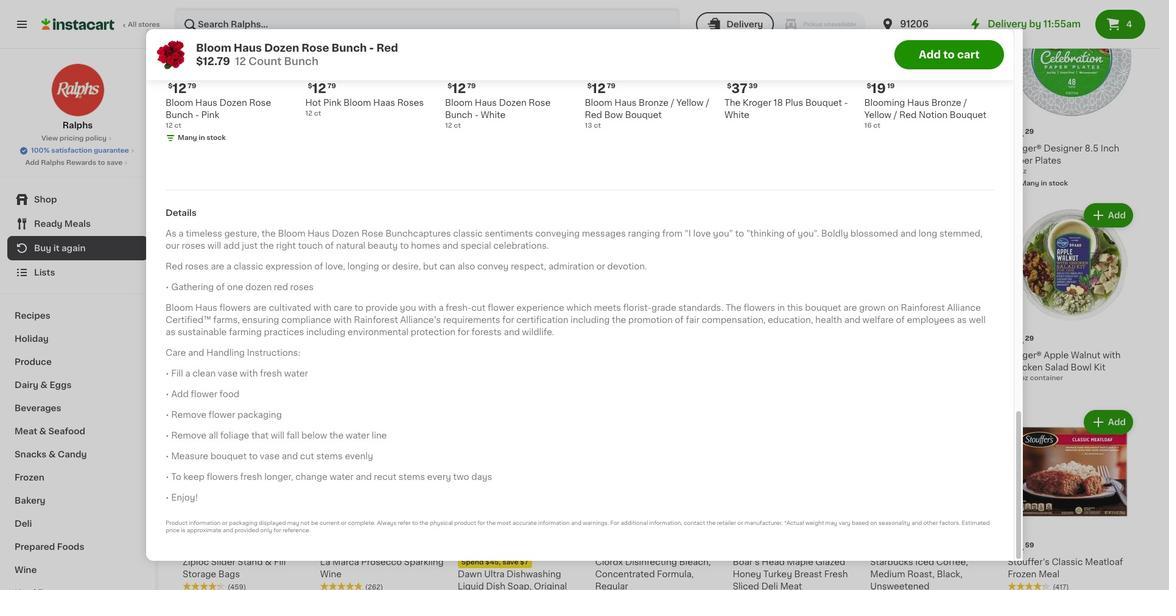 Task type: locate. For each thing, give the bounding box(es) containing it.
0 horizontal spatial in
[[199, 135, 205, 141]]

water for fresh
[[284, 370, 308, 378]]

1 horizontal spatial vase
[[260, 453, 280, 461]]

1 vertical spatial ultra
[[484, 571, 505, 579]]

0 horizontal spatial meat
[[15, 428, 37, 436]]

1 vertical spatial $ 4 29
[[1010, 335, 1034, 348]]

1 vertical spatial oz
[[1021, 375, 1029, 382]]

haus inside bloom haus flowers are cultivated with care to provide you with a fresh-cut flower experience which meets florist-grade standards. the flowers in this bouquet are grown on rainforest alliance certified™ farms, ensuring compliance with rainforest alliance's requirements for certification including the promotion of fair compensation, education, health and welfare of employees as well as sustainable farming practices including environmental protection for forests and wildlife.
[[195, 304, 217, 313]]

bronze for 19
[[932, 99, 962, 107]]

12 inside hot pink bloom haas roses 12 ct
[[305, 110, 313, 117]]

disinfecting for formula,
[[625, 559, 677, 567]]

haus inside bloom haus dozen rose bunch - pink 12 ct
[[195, 99, 217, 107]]

save
[[107, 160, 123, 166], [503, 560, 519, 566]]

will down timeless
[[208, 242, 221, 250]]

$7
[[520, 560, 528, 566]]

white inside the kroger 18 plus bouquet - white
[[725, 111, 750, 119]]

bloom up certified™
[[166, 304, 193, 313]]

rose inside "bloom haus dozen rose bunch - red $12.79 12 count bunch"
[[302, 43, 329, 53]]

red
[[274, 283, 288, 292]]

1 vertical spatial as
[[166, 328, 175, 337]]

0 vertical spatial ralphs
[[63, 121, 93, 130]]

bloom left haas
[[344, 99, 371, 107]]

produce
[[15, 358, 52, 367]]

with up "compliance" on the bottom
[[313, 304, 332, 313]]

in up double
[[199, 135, 205, 141]]

and left provided
[[223, 528, 233, 534]]

water
[[284, 370, 308, 378], [346, 432, 370, 440], [330, 473, 354, 482]]

bloom inside "bloom haus dozen rose bunch - red $12.79 12 count bunch"
[[196, 43, 231, 53]]

0 vertical spatial as
[[957, 316, 967, 325]]

container
[[1030, 375, 1063, 382]]

1 horizontal spatial in
[[778, 304, 785, 313]]

5 • from the top
[[166, 432, 169, 440]]

will
[[208, 242, 221, 250], [271, 432, 285, 440]]

1 white from the left
[[481, 111, 506, 119]]

$ inside $ 1 49
[[460, 336, 465, 342]]

approximate
[[187, 528, 222, 534]]

1 $ 12 79 from the left
[[168, 82, 196, 95]]

- for bloom haus dozen rose bunch - white 12 ct
[[475, 111, 479, 119]]

you
[[400, 304, 416, 313]]

white for kroger
[[725, 111, 750, 119]]

0 vertical spatial remove
[[171, 411, 206, 420]]

& inside the dairy & eggs link
[[40, 381, 47, 390]]

2 • from the top
[[166, 370, 169, 378]]

- inside bloom haus dozen rose bunch - pink 12 ct
[[195, 111, 199, 119]]

yellow
[[677, 99, 704, 107], [865, 111, 892, 119]]

in down plates on the top of page
[[1041, 180, 1047, 187]]

2 horizontal spatial in
[[1041, 180, 1047, 187]]

1 horizontal spatial delivery
[[988, 19, 1027, 29]]

1 vertical spatial clorox
[[595, 559, 623, 567]]

• left measure
[[166, 453, 169, 461]]

roses inside the as a timeless gesture, the bloom haus dozen rose bunchcaptures classic sentiments conveying messages ranging from "i love you" to "thinking of you". boldly blossomed and long stemmed, our roses will add just the right touch of natural beauty to homes and special celebrations.
[[182, 242, 205, 250]]

cut up requirements
[[472, 304, 486, 313]]

disinfecting inside clorox disinfecting bleach, concentrated formula, regular
[[625, 559, 677, 567]]

3 $ 12 79 from the left
[[448, 82, 476, 95]]

also
[[458, 263, 475, 271]]

1 vertical spatial packaging
[[229, 521, 258, 526]]

bunch for bloom haus dozen rose bunch - red $12.79 12 count bunch
[[332, 43, 367, 53]]

0 horizontal spatial white
[[481, 111, 506, 119]]

1 vertical spatial in
[[1041, 180, 1047, 187]]

1 horizontal spatial rainforest
[[901, 304, 945, 313]]

bunch
[[332, 43, 367, 53], [284, 57, 318, 66], [166, 111, 193, 119], [445, 111, 473, 119]]

1 79 from the left
[[188, 83, 196, 90]]

la
[[320, 559, 330, 567]]

- inside the bloom haus dozen rose bunch - white 12 ct
[[475, 111, 479, 119]]

love
[[693, 230, 711, 238]]

add button for 9
[[672, 0, 720, 20]]

$ 12 79 up the bloom haus dozen rose bunch - white 12 ct
[[448, 82, 476, 95]]

0 horizontal spatial bouquet
[[625, 111, 662, 119]]

fresh down wipes,
[[260, 370, 282, 378]]

- inside the kroger 18 plus bouquet - white
[[844, 99, 848, 107]]

yellow inside blooming haus bronze / yellow / red notion bouquet 16 ct
[[865, 111, 892, 119]]

to right you"
[[735, 230, 744, 238]]

oz down chicken on the bottom right
[[1021, 375, 1029, 382]]

0 vertical spatial $ 4 29
[[1010, 128, 1034, 141]]

bouquet inside bloom haus flowers are cultivated with care to provide you with a fresh-cut flower experience which meets florist-grade standards. the flowers in this bouquet are grown on rainforest alliance certified™ farms, ensuring compliance with rainforest alliance's requirements for certification including the promotion of fair compensation, education, health and welfare of employees as well as sustainable farming practices including environmental protection for forests and wildlife.
[[805, 304, 842, 313]]

1 vertical spatial classic
[[234, 263, 263, 271]]

1 horizontal spatial white
[[725, 111, 750, 119]]

will left fall
[[271, 432, 285, 440]]

ct inside the bloom haus dozen rose bunch - white 12 ct
[[454, 122, 461, 129]]

roses right red
[[290, 283, 314, 292]]

0 vertical spatial bouquet
[[805, 304, 842, 313]]

& for meat
[[39, 428, 46, 436]]

0 vertical spatial deli
[[15, 520, 32, 529]]

wine down la
[[320, 571, 342, 579]]

rewards
[[66, 160, 96, 166]]

0 horizontal spatial frozen
[[15, 474, 44, 482]]

0 horizontal spatial ultra
[[219, 145, 239, 153]]

add button for kroger® apple walnut with chicken salad bowl kit
[[1085, 205, 1132, 227]]

0 vertical spatial vase
[[218, 370, 238, 378]]

$ 37 39
[[727, 82, 758, 95]]

39 inside the "$ 6 39"
[[337, 336, 346, 342]]

1 horizontal spatial deli
[[762, 583, 778, 591]]

beverages
[[15, 404, 61, 413]]

red up haas
[[376, 43, 398, 53]]

many in stock for 4
[[1020, 180, 1068, 187]]

packaging for or
[[229, 521, 258, 526]]

• for • gathering of one dozen red roses
[[166, 283, 169, 292]]

information up approximate
[[189, 521, 221, 526]]

remove up measure
[[171, 432, 206, 440]]

dairy & eggs
[[15, 381, 72, 390]]

delivery inside 'button'
[[727, 20, 763, 29]]

6 • from the top
[[166, 453, 169, 461]]

2 vertical spatial water
[[330, 473, 354, 482]]

1 vertical spatial 15
[[190, 335, 204, 348]]

frozen inside stouffer's classic meatloaf frozen meal
[[1008, 571, 1037, 579]]

& left eggs
[[40, 381, 47, 390]]

to right refer
[[412, 521, 418, 526]]

only
[[260, 528, 272, 534]]

79 down $12.79
[[188, 83, 196, 90]]

3 • from the top
[[166, 390, 169, 399]]

bloom inside the as a timeless gesture, the bloom haus dozen rose bunchcaptures classic sentiments conveying messages ranging from "i love you" to "thinking of you". boldly blossomed and long stemmed, our roses will add just the right touch of natural beauty to homes and special celebrations.
[[278, 230, 306, 238]]

2 horizontal spatial bouquet
[[950, 111, 987, 119]]

bouquet for 12
[[625, 111, 662, 119]]

cut up change
[[300, 453, 314, 461]]

paper inside kroger® designer 8.5 inch paper plates 48 oz
[[1008, 157, 1033, 165]]

bloom for bloom haus bronze / yellow / red bow bouquet 13 ct
[[585, 99, 613, 107]]

1 horizontal spatial 3
[[298, 352, 303, 360]]

12 inside "bloom haus dozen rose bunch - red $12.79 12 count bunch"
[[235, 57, 246, 66]]

snacks & candy
[[15, 451, 87, 459]]

on up welfare
[[888, 304, 899, 313]]

1 vertical spatial fresh
[[240, 473, 262, 482]]

stores
[[138, 21, 160, 28]]

bloom up right
[[278, 230, 306, 238]]

kroger® for double
[[183, 145, 217, 153]]

haus for bloom haus dozen rose bunch - pink 12 ct
[[195, 99, 217, 107]]

it
[[53, 244, 59, 253]]

1 vertical spatial including
[[306, 328, 346, 337]]

15 for $ 15 99
[[190, 335, 204, 348]]

1 vertical spatial will
[[271, 432, 285, 440]]

flowers right keep
[[207, 473, 238, 482]]

$ 12 79 for bloom haus bronze / yellow / red bow bouquet
[[587, 82, 616, 95]]

unsweetened down medium at the bottom
[[870, 583, 930, 591]]

including down "compliance" on the bottom
[[306, 328, 346, 337]]

may left 'vary'
[[826, 521, 838, 526]]

product group
[[183, 0, 311, 191], [320, 0, 448, 189], [458, 0, 586, 177], [595, 0, 723, 191], [733, 0, 861, 189], [870, 0, 998, 179], [1008, 0, 1136, 191], [733, 201, 861, 398], [1008, 201, 1136, 384], [183, 408, 311, 591], [1008, 408, 1136, 591]]

bouquet right plus
[[806, 99, 842, 107]]

8 • from the top
[[166, 494, 169, 503]]

1 vertical spatial save
[[503, 560, 519, 566]]

grade
[[652, 304, 676, 313]]

disinfecting inside clorox disinfecting wipes, 3 pack
[[213, 352, 265, 360]]

packaging up provided
[[229, 521, 258, 526]]

$ inside $ 4 59
[[1010, 543, 1015, 549]]

ct inside hot pink bloom haas roses 12 ct
[[314, 110, 321, 117]]

11:55am
[[1044, 19, 1081, 29]]

kroger® inside kroger® apple walnut with chicken salad bowl kit 5.5 oz container
[[1008, 352, 1042, 360]]

15 inside product group
[[877, 128, 892, 141]]

fair
[[686, 316, 700, 325]]

roses down timeless
[[182, 242, 205, 250]]

1 horizontal spatial including
[[571, 316, 610, 325]]

longer,
[[264, 473, 293, 482]]

paper down select- on the top of the page
[[234, 157, 259, 165]]

0 horizontal spatial as
[[166, 328, 175, 337]]

the left 'most'
[[487, 521, 496, 526]]

many for 12
[[178, 135, 197, 141]]

bunch for bloom haus dozen rose bunch - white 12 ct
[[445, 111, 473, 119]]

vase down • remove all foliage that will fall below the water line
[[260, 453, 280, 461]]

0 horizontal spatial bouquet
[[211, 453, 247, 461]]

$ inside the "$ 6 39"
[[323, 336, 327, 342]]

to inside product information or packaging displayed may not be current or complete. always refer to the physical product for the most accurate information and warnings. for additional information, contact the retailer or manufacturer. *actual weight may vary based on seasonality and other factors. estimated price is approximate and provided only for reference.
[[412, 521, 418, 526]]

7 • from the top
[[166, 473, 169, 482]]

product group containing 12
[[183, 0, 311, 191]]

clorox disinfecting wipes, 3 pack
[[183, 352, 303, 372]]

our
[[166, 242, 180, 250]]

save down guarantee
[[107, 160, 123, 166]]

& inside snacks & candy link
[[49, 451, 56, 459]]

bronze inside bloom haus bronze / yellow / red bow bouquet 13 ct
[[639, 99, 669, 107]]

paper up 48
[[1008, 157, 1033, 165]]

packaging inside product information or packaging displayed may not be current or complete. always refer to the physical product for the most accurate information and warnings. for additional information, contact the retailer or manufacturer. *actual weight may vary based on seasonality and other factors. estimated price is approximate and provided only for reference.
[[229, 521, 258, 526]]

many for 4
[[1020, 180, 1040, 187]]

in for 4
[[1041, 180, 1047, 187]]

or up light-bodied
[[341, 521, 347, 526]]

1 vertical spatial rainforest
[[354, 316, 398, 325]]

$ inside '$ 9'
[[598, 129, 602, 135]]

boldly
[[821, 230, 849, 238]]

1 vertical spatial pink
[[201, 111, 219, 119]]

item carousel region
[[166, 0, 1012, 160]]

4 inside button
[[1127, 20, 1133, 29]]

0 horizontal spatial many in stock
[[178, 135, 226, 141]]

many inside item carousel region
[[178, 135, 197, 141]]

kroger® ultra select-a-sheet double roll paper towels
[[183, 145, 307, 165]]

bloom inside bloom haus bronze / yellow / red bow bouquet 13 ct
[[585, 99, 613, 107]]

with down care and handling instructions:
[[240, 370, 258, 378]]

dozen inside bloom haus dozen rose bunch - pink 12 ct
[[220, 99, 247, 107]]

1 may from the left
[[287, 521, 299, 526]]

save left the $7
[[503, 560, 519, 566]]

2 29 from the top
[[1025, 336, 1034, 342]]

1 bronze from the left
[[639, 99, 669, 107]]

displayed
[[259, 521, 286, 526]]

white inside the bloom haus dozen rose bunch - white 12 ct
[[481, 111, 506, 119]]

4 • from the top
[[166, 411, 169, 420]]

"i
[[685, 230, 691, 238]]

1 horizontal spatial stems
[[399, 473, 425, 482]]

bouquet inside blooming haus bronze / yellow / red notion bouquet 16 ct
[[950, 111, 987, 119]]

instacart logo image
[[41, 17, 115, 32]]

91206
[[900, 19, 929, 29]]

0 horizontal spatial many
[[178, 135, 197, 141]]

1 horizontal spatial 15
[[877, 128, 892, 141]]

- for bloom haus dozen rose bunch - pink 12 ct
[[195, 111, 199, 119]]

pink up 09
[[201, 111, 219, 119]]

forests
[[472, 328, 502, 337]]

the
[[262, 230, 276, 238], [260, 242, 274, 250], [612, 316, 626, 325], [329, 432, 344, 440], [419, 521, 429, 526], [487, 521, 496, 526], [707, 521, 716, 526]]

1 vertical spatial on
[[871, 521, 877, 526]]

1 horizontal spatial classic
[[453, 230, 483, 238]]

0 vertical spatial stems
[[316, 453, 343, 461]]

$ 19 19
[[867, 82, 895, 95]]

1 vertical spatial fill
[[274, 558, 286, 567]]

2 79 from the left
[[328, 83, 336, 90]]

39 inside the $ 37 39
[[749, 83, 758, 90]]

bakery
[[15, 497, 45, 506]]

fill inside ziploc slider stand & fill storage bags
[[274, 558, 286, 567]]

$ inside $ 19 19
[[867, 83, 871, 90]]

1 remove from the top
[[171, 411, 206, 420]]

• down '• add flower food'
[[166, 411, 169, 420]]

red inside blooming haus bronze / yellow / red notion bouquet 16 ct
[[900, 111, 917, 119]]

the inside bloom haus flowers are cultivated with care to provide you with a fresh-cut flower experience which meets florist-grade standards. the flowers in this bouquet are grown on rainforest alliance certified™ farms, ensuring compliance with rainforest alliance's requirements for certification including the promotion of fair compensation, education, health and welfare of employees as well as sustainable farming practices including environmental protection for forests and wildlife.
[[612, 316, 626, 325]]

/
[[671, 99, 675, 107], [706, 99, 710, 107], [964, 99, 967, 107], [894, 111, 897, 119]]

0 vertical spatial many in stock
[[178, 135, 226, 141]]

0 vertical spatial save
[[107, 160, 123, 166]]

red inside bloom haus bronze / yellow / red bow bouquet 13 ct
[[585, 111, 602, 119]]

bunch for bloom haus dozen rose bunch - pink 12 ct
[[166, 111, 193, 119]]

hot pink bloom haas roses 12 ct
[[305, 99, 424, 117]]

or up "slider" on the bottom left of page
[[222, 521, 228, 526]]

frozen up bakery
[[15, 474, 44, 482]]

0 vertical spatial packaging
[[237, 411, 282, 420]]

2 remove from the top
[[171, 432, 206, 440]]

1 vertical spatial deli
[[762, 583, 778, 591]]

$ 12 79 for bloom haus dozen rose bunch - pink
[[168, 82, 196, 95]]

candy
[[58, 451, 87, 459]]

1 vertical spatial many
[[1020, 180, 1040, 187]]

or
[[381, 263, 390, 271], [597, 263, 605, 271], [222, 521, 228, 526], [341, 521, 347, 526], [738, 521, 743, 526]]

rose inside the as a timeless gesture, the bloom haus dozen rose bunchcaptures classic sentiments conveying messages ranging from "i love you" to "thinking of you". boldly blossomed and long stemmed, our roses will add just the right touch of natural beauty to homes and special celebrations.
[[362, 230, 383, 238]]

1 vertical spatial water
[[346, 432, 370, 440]]

0 horizontal spatial paper
[[234, 157, 259, 165]]

a inside the as a timeless gesture, the bloom haus dozen rose bunchcaptures classic sentiments conveying messages ranging from "i love you" to "thinking of you". boldly blossomed and long stemmed, our roses will add just the right touch of natural beauty to homes and special celebrations.
[[179, 230, 184, 238]]

rainforest up environmental
[[354, 316, 398, 325]]

bloom right roses
[[445, 99, 473, 107]]

many left 09
[[178, 135, 197, 141]]

None search field
[[174, 7, 680, 41]]

15 right 16
[[877, 128, 892, 141]]

stems right recut
[[399, 473, 425, 482]]

1 horizontal spatial bronze
[[932, 99, 962, 107]]

1 horizontal spatial many in stock
[[1020, 180, 1068, 187]]

haus inside blooming haus bronze / yellow / red notion bouquet 16 ct
[[907, 99, 930, 107]]

29 up kroger® designer 8.5 inch paper plates 48 oz
[[1025, 129, 1034, 135]]

dozen for white
[[499, 99, 527, 107]]

meatloaf
[[1085, 559, 1123, 567]]

2 bronze from the left
[[932, 99, 962, 107]]

39 right 37
[[749, 83, 758, 90]]

0 vertical spatial the
[[725, 99, 741, 107]]

3 inside clorox disinfecting wipes, 3 pack
[[298, 352, 303, 360]]

0 vertical spatial will
[[208, 242, 221, 250]]

red up 13 at the top
[[585, 111, 602, 119]]

0 vertical spatial in
[[199, 135, 205, 141]]

packaging for flower
[[237, 411, 282, 420]]

estimated
[[962, 521, 990, 526]]

rose for white
[[529, 99, 551, 107]]

• fill a clean vase with fresh water
[[166, 370, 308, 378]]

3 79 from the left
[[467, 83, 476, 90]]

haus for blooming haus bronze / yellow / red notion bouquet 16 ct
[[907, 99, 930, 107]]

beverages link
[[7, 397, 148, 420]]

view
[[41, 135, 58, 142]]

dozen inside the bloom haus dozen rose bunch - white 12 ct
[[499, 99, 527, 107]]

buy
[[34, 244, 51, 253]]

just
[[242, 242, 258, 250]]

ralphs down 100%
[[41, 160, 65, 166]]

on
[[888, 304, 899, 313], [871, 521, 877, 526]]

2 paper from the left
[[1008, 157, 1033, 165]]

bloom up bow
[[585, 99, 613, 107]]

1 vertical spatial bouquet
[[211, 453, 247, 461]]

79 up bow
[[607, 83, 616, 90]]

bouquet inside bloom haus bronze / yellow / red bow bouquet 13 ct
[[625, 111, 662, 119]]

kit
[[1094, 364, 1106, 372]]

2 $ 12 79 from the left
[[308, 82, 336, 95]]

2 $ 4 29 from the top
[[1010, 335, 1034, 348]]

fill right the stand on the left bottom of the page
[[274, 558, 286, 567]]

• to keep flowers fresh longer, change water and recut stems every two days
[[166, 473, 492, 482]]

dozen for pink
[[220, 99, 247, 107]]

1 vertical spatial cut
[[300, 453, 314, 461]]

4 79 from the left
[[607, 83, 616, 90]]

bloom up 12 09
[[166, 99, 193, 107]]

1 29 from the top
[[1025, 129, 1034, 135]]

0 vertical spatial clorox
[[183, 352, 210, 360]]

2 white from the left
[[725, 111, 750, 119]]

39 down care
[[337, 336, 346, 342]]

kroger® inside kroger® ultra select-a-sheet double roll paper towels
[[183, 145, 217, 153]]

other
[[924, 521, 938, 526]]

&
[[40, 381, 47, 390], [39, 428, 46, 436], [49, 451, 56, 459], [265, 558, 272, 567]]

$ inside $ 15
[[873, 129, 877, 135]]

haus inside bloom haus bronze / yellow / red bow bouquet 13 ct
[[615, 99, 637, 107]]

0 horizontal spatial clorox
[[183, 352, 210, 360]]

1 horizontal spatial yellow
[[865, 111, 892, 119]]

6 down "compliance" on the bottom
[[327, 335, 336, 348]]

ct inside bloom haus bronze / yellow / red bow bouquet 13 ct
[[594, 122, 601, 129]]

disinfecting up • fill a clean vase with fresh water
[[213, 352, 265, 360]]

weight
[[806, 521, 824, 526]]

celebrations.
[[494, 242, 549, 250]]

1 horizontal spatial 6
[[465, 542, 474, 555]]

stock inside item carousel region
[[207, 135, 226, 141]]

haus inside the bloom haus dozen rose bunch - white 12 ct
[[475, 99, 497, 107]]

shop
[[34, 196, 57, 204]]

0 vertical spatial including
[[571, 316, 610, 325]]

0 vertical spatial 15
[[877, 128, 892, 141]]

bloom for bloom haus dozen rose bunch - white 12 ct
[[445, 99, 473, 107]]

clorox up pack
[[183, 352, 210, 360]]

dozen inside the as a timeless gesture, the bloom haus dozen rose bunchcaptures classic sentiments conveying messages ranging from "i love you" to "thinking of you". boldly blossomed and long stemmed, our roses will add just the right touch of natural beauty to homes and special celebrations.
[[332, 230, 359, 238]]

1 vertical spatial ralphs
[[41, 160, 65, 166]]

roses up gathering
[[185, 263, 209, 271]]

rainforest up employees
[[901, 304, 945, 313]]

1 vertical spatial roses
[[185, 263, 209, 271]]

walnut
[[1071, 352, 1101, 360]]

1 horizontal spatial clorox
[[595, 559, 623, 567]]

free
[[761, 322, 776, 328]]

in for 12
[[199, 135, 205, 141]]

manufacturer.
[[745, 521, 783, 526]]

to inside button
[[944, 50, 955, 60]]

1 horizontal spatial on
[[888, 304, 899, 313]]

1 vertical spatial 6
[[465, 542, 474, 555]]

bloom
[[196, 43, 231, 53], [166, 99, 193, 107], [344, 99, 371, 107], [445, 99, 473, 107], [585, 99, 613, 107], [278, 230, 306, 238], [166, 304, 193, 313]]

12 inside the bloom haus dozen rose bunch - white 12 ct
[[445, 122, 452, 129]]

1 horizontal spatial cut
[[472, 304, 486, 313]]

delivery for delivery by 11:55am
[[988, 19, 1027, 29]]

haus inside "bloom haus dozen rose bunch - red $12.79 12 count bunch"
[[234, 43, 262, 53]]

oz right 48
[[1019, 168, 1027, 175]]

& down the beverages
[[39, 428, 46, 436]]

food
[[220, 390, 239, 399]]

in inside item carousel region
[[199, 135, 205, 141]]

for left 49
[[458, 328, 470, 337]]

39 for 37
[[749, 83, 758, 90]]

$ 12 79 down $12.79
[[168, 82, 196, 95]]

pack
[[183, 364, 203, 372]]

expression
[[265, 263, 312, 271]]

product group containing ziploc slider stand & fill storage bags
[[183, 408, 311, 591]]

many in stock down plates on the top of page
[[1020, 180, 1068, 187]]

$ 4 29 up chicken on the bottom right
[[1010, 335, 1034, 348]]

red inside "bloom haus dozen rose bunch - red $12.79 12 count bunch"
[[376, 43, 398, 53]]

clorox for clorox disinfecting wipes, 3 pack
[[183, 352, 210, 360]]

and up can
[[442, 242, 459, 250]]

• measure bouquet to vase and cut stems evenly
[[166, 453, 373, 461]]

1 horizontal spatial wine
[[320, 571, 342, 579]]

the kroger 18 plus bouquet - white
[[725, 99, 848, 119]]

alliance
[[947, 304, 981, 313]]

delivery by 11:55am
[[988, 19, 1081, 29]]

dozen for red
[[264, 43, 299, 53]]

red for blooming haus bronze / yellow / red notion bouquet 16 ct
[[900, 111, 917, 119]]

vase up food
[[218, 370, 238, 378]]

$ 12 79 up bow
[[587, 82, 616, 95]]

long
[[919, 230, 938, 238]]

fill
[[171, 370, 183, 378], [274, 558, 286, 567]]

0 horizontal spatial disinfecting
[[213, 352, 265, 360]]

• for • add flower food
[[166, 390, 169, 399]]

vase for to
[[260, 453, 280, 461]]

haus for bloom haus dozen rose bunch - red $12.79 12 count bunch
[[234, 43, 262, 53]]

fresh
[[824, 571, 848, 579]]

0 horizontal spatial stock
[[207, 135, 226, 141]]

clorox inside clorox disinfecting wipes, 3 pack
[[183, 352, 210, 360]]

gluten-
[[734, 322, 761, 328]]

1 horizontal spatial may
[[826, 521, 838, 526]]

of left one
[[216, 283, 225, 292]]

roses
[[397, 99, 424, 107]]

bloom inside bloom haus dozen rose bunch - pink 12 ct
[[166, 99, 193, 107]]

• for • remove flower packaging
[[166, 411, 169, 420]]

rose inside bloom haus dozen rose bunch - pink 12 ct
[[249, 99, 271, 107]]

1 horizontal spatial information
[[538, 521, 570, 526]]

delivery button
[[696, 12, 774, 37]]

0 vertical spatial 6
[[327, 335, 336, 348]]

frozen
[[15, 474, 44, 482], [1008, 571, 1037, 579]]

• left gathering
[[166, 283, 169, 292]]

3 right wipes,
[[298, 352, 303, 360]]

0 horizontal spatial stems
[[316, 453, 343, 461]]

bloom inside the bloom haus dozen rose bunch - white 12 ct
[[445, 99, 473, 107]]

including
[[571, 316, 610, 325], [306, 328, 346, 337]]

stems up • to keep flowers fresh longer, change water and recut stems every two days
[[316, 453, 343, 461]]

and left the long
[[901, 230, 917, 238]]

many in stock
[[178, 135, 226, 141], [1020, 180, 1068, 187]]

packaging up the "that"
[[237, 411, 282, 420]]

deli inside deli link
[[15, 520, 32, 529]]

head
[[762, 559, 785, 567]]

• down care
[[166, 370, 169, 378]]

1 paper from the left
[[234, 157, 259, 165]]

meat & seafood link
[[7, 420, 148, 443]]

with
[[313, 304, 332, 313], [418, 304, 436, 313], [334, 316, 352, 325], [1103, 352, 1121, 360], [240, 370, 258, 378]]

the
[[725, 99, 741, 107], [726, 304, 742, 313]]

clorox inside clorox disinfecting bleach, concentrated formula, regular
[[595, 559, 623, 567]]

0 horizontal spatial pink
[[201, 111, 219, 119]]

enjoy!
[[171, 494, 198, 503]]

0 vertical spatial roses
[[182, 242, 205, 250]]

of left love,
[[314, 263, 323, 271]]

& right the stand on the left bottom of the page
[[265, 558, 272, 567]]

kroger® up chicken on the bottom right
[[1008, 352, 1042, 360]]

cut inside bloom haus flowers are cultivated with care to provide you with a fresh-cut flower experience which meets florist-grade standards. the flowers in this bouquet are grown on rainforest alliance certified™ farms, ensuring compliance with rainforest alliance's requirements for certification including the promotion of fair compensation, education, health and welfare of employees as well as sustainable farming practices including environmental protection for forests and wildlife.
[[472, 304, 486, 313]]

0 vertical spatial oz
[[1019, 168, 1027, 175]]

information right accurate
[[538, 521, 570, 526]]

• for • remove all foliage that will fall below the water line
[[166, 432, 169, 440]]

cut
[[472, 304, 486, 313], [300, 453, 314, 461]]

dozen
[[246, 283, 272, 292]]

rose for red
[[302, 43, 329, 53]]

yellow for 12
[[677, 99, 704, 107]]

one
[[227, 283, 243, 292]]

4 $ 12 79 from the left
[[587, 82, 616, 95]]

the right gesture,
[[262, 230, 276, 238]]

& inside meat & seafood 'link'
[[39, 428, 46, 436]]

29 for kroger® apple walnut with chicken salad bowl kit
[[1025, 336, 1034, 342]]

a right the "as"
[[179, 230, 184, 238]]

0 vertical spatial 39
[[749, 83, 758, 90]]

yellow inside bloom haus bronze / yellow / red bow bouquet 13 ct
[[677, 99, 704, 107]]

dozen inside "bloom haus dozen rose bunch - red $12.79 12 count bunch"
[[264, 43, 299, 53]]

2 vertical spatial in
[[778, 304, 785, 313]]

bunch inside bloom haus dozen rose bunch - pink 12 ct
[[166, 111, 193, 119]]

0 horizontal spatial 39
[[337, 336, 346, 342]]

0 horizontal spatial deli
[[15, 520, 32, 529]]

0 horizontal spatial rainforest
[[354, 316, 398, 325]]

evenly
[[345, 453, 373, 461]]

1 horizontal spatial paper
[[1008, 157, 1033, 165]]

are up the ensuring
[[253, 304, 267, 313]]

0 horizontal spatial delivery
[[727, 20, 763, 29]]

• for • enjoy!
[[166, 494, 169, 503]]

may up reference.
[[287, 521, 299, 526]]

1 $ 4 29 from the top
[[1010, 128, 1034, 141]]

bronze
[[639, 99, 669, 107], [932, 99, 962, 107]]

save inside 'link'
[[107, 160, 123, 166]]

on right based
[[871, 521, 877, 526]]

including down which
[[571, 316, 610, 325]]

1 horizontal spatial 19
[[887, 83, 895, 90]]

0 horizontal spatial may
[[287, 521, 299, 526]]

0 horizontal spatial vase
[[218, 370, 238, 378]]

1 • from the top
[[166, 283, 169, 292]]

1 horizontal spatial bouquet
[[805, 304, 842, 313]]

admiration
[[549, 263, 594, 271]]



Task type: vqa. For each thing, say whether or not it's contained in the screenshot.


Task type: describe. For each thing, give the bounding box(es) containing it.
information,
[[650, 521, 683, 526]]

on inside bloom haus flowers are cultivated with care to provide you with a fresh-cut flower experience which meets florist-grade standards. the flowers in this bouquet are grown on rainforest alliance certified™ farms, ensuring compliance with rainforest alliance's requirements for certification including the promotion of fair compensation, education, health and welfare of employees as well as sustainable farming practices including environmental protection for forests and wildlife.
[[888, 304, 899, 313]]

or left the devotion. at the top right of page
[[597, 263, 605, 271]]

8.5
[[1085, 145, 1099, 153]]

to down bunchcaptures
[[400, 242, 409, 250]]

the right just
[[260, 242, 274, 250]]

12 inside bloom haus dozen rose bunch - pink 12 ct
[[166, 122, 173, 129]]

haus for bloom haus bronze / yellow / red bow bouquet 13 ct
[[615, 99, 637, 107]]

every
[[427, 473, 451, 482]]

- for the kroger 18 plus bouquet - white
[[844, 99, 848, 107]]

employees
[[907, 316, 955, 325]]

to down the "that"
[[249, 453, 258, 461]]

water for change
[[330, 473, 354, 482]]

and left warnings.
[[571, 521, 582, 526]]

florist-
[[623, 304, 652, 313]]

and left other
[[912, 521, 922, 526]]

0 vertical spatial unsweetened
[[872, 529, 919, 535]]

0 horizontal spatial 19
[[871, 82, 886, 95]]

fall
[[287, 432, 299, 440]]

a down add
[[226, 263, 232, 271]]

19 inside $ 19 19
[[887, 83, 895, 90]]

product group containing gluten-free
[[733, 201, 861, 398]]

and down evenly
[[356, 473, 372, 482]]

requirements
[[443, 316, 500, 325]]

frozen link
[[7, 467, 148, 490]]

79 for bloom haus dozen rose bunch - pink
[[188, 83, 196, 90]]

paper inside kroger® ultra select-a-sheet double roll paper towels
[[234, 157, 259, 165]]

- for bloom haus dozen rose bunch - red $12.79 12 count bunch
[[369, 43, 374, 53]]

standards.
[[679, 304, 724, 313]]

ultra inside 6 spend $45, save $7 dawn ultra dishwashing liquid dish soap, origina
[[484, 571, 505, 579]]

product
[[166, 521, 188, 526]]

environmental
[[348, 328, 409, 337]]

holiday
[[15, 335, 49, 344]]

39 for 6
[[337, 336, 346, 342]]

produce link
[[7, 351, 148, 374]]

& for snacks
[[49, 451, 56, 459]]

snacks
[[15, 451, 46, 459]]

product group containing 9
[[595, 0, 723, 191]]

add inside 'link'
[[25, 160, 39, 166]]

0 horizontal spatial are
[[211, 263, 224, 271]]

oz inside kroger® apple walnut with chicken salad bowl kit 5.5 oz container
[[1021, 375, 1029, 382]]

and down fall
[[282, 453, 298, 461]]

bodied
[[342, 529, 367, 535]]

"thinking
[[746, 230, 785, 238]]

1 vertical spatial 3
[[183, 387, 187, 394]]

towels
[[261, 157, 291, 165]]

kroger
[[743, 99, 772, 107]]

flower for packaging
[[209, 411, 235, 420]]

0 vertical spatial fresh
[[260, 370, 282, 378]]

to inside bloom haus flowers are cultivated with care to provide you with a fresh-cut flower experience which meets florist-grade standards. the flowers in this bouquet are grown on rainforest alliance certified™ farms, ensuring compliance with rainforest alliance's requirements for certification including the promotion of fair compensation, education, health and welfare of employees as well as sustainable farming practices including environmental protection for forests and wildlife.
[[355, 304, 364, 313]]

maple
[[787, 559, 814, 567]]

stouffer's classic meatloaf frozen meal
[[1008, 559, 1123, 579]]

health
[[816, 316, 842, 325]]

eggs
[[50, 381, 72, 390]]

disinfecting for pack
[[213, 352, 265, 360]]

the inside the kroger 18 plus bouquet - white
[[725, 99, 741, 107]]

meat inside "boar's head maple glazed honey turkey breast fresh sliced deli meat"
[[780, 583, 802, 591]]

instructions:
[[247, 349, 300, 358]]

care and handling instructions:
[[166, 349, 300, 358]]

$ 1 49
[[460, 335, 481, 348]]

$ 4 29 for kroger® designer 8.5 inch paper plates
[[1010, 128, 1034, 141]]

ralphs inside 'ralphs' link
[[63, 121, 93, 130]]

with down care
[[334, 316, 352, 325]]

buy it again link
[[7, 236, 148, 261]]

grown
[[859, 304, 886, 313]]

red down our
[[166, 263, 183, 271]]

and down $ 15 99
[[188, 349, 204, 358]]

bouquet inside the kroger 18 plus bouquet - white
[[806, 99, 842, 107]]

as
[[166, 230, 176, 238]]

$ inside $ 15 99
[[185, 336, 190, 342]]

black,
[[937, 571, 963, 579]]

6 inside 6 spend $45, save $7 dawn ultra dishwashing liquid dish soap, origina
[[465, 542, 474, 555]]

keep
[[184, 473, 205, 482]]

clean
[[192, 370, 216, 378]]

$ 12 79 for bloom haus dozen rose bunch - white
[[448, 82, 476, 95]]

2 vertical spatial roses
[[290, 283, 314, 292]]

ralphs logo image
[[51, 63, 104, 117]]

the inside bloom haus flowers are cultivated with care to provide you with a fresh-cut flower experience which meets florist-grade standards. the flowers in this bouquet are grown on rainforest alliance certified™ farms, ensuring compliance with rainforest alliance's requirements for certification including the promotion of fair compensation, education, health and welfare of employees as well as sustainable farming practices including environmental protection for forests and wildlife.
[[726, 304, 742, 313]]

roast,
[[908, 571, 935, 579]]

sparkling
[[404, 559, 444, 567]]

vase for clean
[[218, 370, 238, 378]]

classic inside the as a timeless gesture, the bloom haus dozen rose bunchcaptures classic sentiments conveying messages ranging from "i love you" to "thinking of you". boldly blossomed and long stemmed, our roses will add just the right touch of natural beauty to homes and special celebrations.
[[453, 230, 483, 238]]

vary
[[839, 521, 851, 526]]

haus for bloom haus dozen rose bunch - white 12 ct
[[475, 99, 497, 107]]

bags
[[218, 571, 240, 579]]

haus inside the as a timeless gesture, the bloom haus dozen rose bunchcaptures classic sentiments conveying messages ranging from "i love you" to "thinking of you". boldly blossomed and long stemmed, our roses will add just the right touch of natural beauty to homes and special celebrations.
[[308, 230, 330, 238]]

add inside button
[[919, 50, 941, 60]]

snacks & candy link
[[7, 443, 148, 467]]

unsweetened inside the starbucks iced coffee, medium roast, black, unsweetened
[[870, 583, 930, 591]]

prosecco
[[361, 559, 402, 567]]

0 vertical spatial rainforest
[[901, 304, 945, 313]]

79 for bloom haus dozen rose bunch - white
[[467, 83, 476, 90]]

vegan
[[781, 322, 802, 328]]

1 information from the left
[[189, 521, 221, 526]]

many in stock for 12
[[178, 135, 226, 141]]

1 vertical spatial stems
[[399, 473, 425, 482]]

physical
[[430, 521, 453, 526]]

ranging
[[628, 230, 660, 238]]

16
[[865, 122, 872, 129]]

stouffer's
[[1008, 559, 1050, 567]]

in inside bloom haus flowers are cultivated with care to provide you with a fresh-cut flower experience which meets florist-grade standards. the flowers in this bouquet are grown on rainforest alliance certified™ farms, ensuring compliance with rainforest alliance's requirements for certification including the promotion of fair compensation, education, health and welfare of employees as well as sustainable farming practices including environmental protection for forests and wildlife.
[[778, 304, 785, 313]]

current
[[320, 521, 340, 526]]

oz inside kroger® designer 8.5 inch paper plates 48 oz
[[1019, 168, 1027, 175]]

$ 12 79 for hot pink bloom haas roses
[[308, 82, 336, 95]]

flower for food
[[191, 390, 217, 399]]

which
[[567, 304, 592, 313]]

$15.99 per pound element
[[320, 127, 448, 143]]

$ inside the $ 37 39
[[727, 83, 732, 90]]

delivery for delivery
[[727, 20, 763, 29]]

• for • measure bouquet to vase and cut stems evenly
[[166, 453, 169, 461]]

4 button
[[1096, 10, 1146, 39]]

apple
[[1044, 352, 1069, 360]]

remove for flower
[[171, 411, 206, 420]]

add button for stouffer's classic meatloaf frozen meal
[[1085, 412, 1132, 434]]

15 for $ 15
[[877, 128, 892, 141]]

4 for stouffer's classic meatloaf frozen meal
[[1015, 542, 1024, 555]]

will inside the as a timeless gesture, the bloom haus dozen rose bunchcaptures classic sentiments conveying messages ranging from "i love you" to "thinking of you". boldly blossomed and long stemmed, our roses will add just the right touch of natural beauty to homes and special celebrations.
[[208, 242, 221, 250]]

ralphs inside add ralphs rewards to save 'link'
[[41, 160, 65, 166]]

and right forests
[[504, 328, 520, 337]]

cultivated
[[269, 304, 311, 313]]

stock for 4
[[1049, 180, 1068, 187]]

• for • to keep flowers fresh longer, change water and recut stems every two days
[[166, 473, 169, 482]]

a inside bloom haus flowers are cultivated with care to provide you with a fresh-cut flower experience which meets florist-grade standards. the flowers in this bouquet are grown on rainforest alliance certified™ farms, ensuring compliance with rainforest alliance's requirements for certification including the promotion of fair compensation, education, health and welfare of employees as well as sustainable farming practices including environmental protection for forests and wildlife.
[[439, 304, 444, 313]]

clorox for clorox disinfecting bleach, concentrated formula, regular
[[595, 559, 623, 567]]

white for haus
[[481, 111, 506, 119]]

dawn
[[458, 571, 482, 579]]

the right below
[[329, 432, 344, 440]]

coffee,
[[937, 559, 968, 567]]

4 for kroger® designer 8.5 inch paper plates
[[1015, 128, 1024, 141]]

service type group
[[696, 12, 866, 37]]

on inside product information or packaging displayed may not be current or complete. always refer to the physical product for the most accurate information and warnings. for additional information, contact the retailer or manufacturer. *actual weight may vary based on seasonality and other factors. estimated price is approximate and provided only for reference.
[[871, 521, 877, 526]]

guarantee
[[94, 147, 129, 154]]

stock for 12
[[207, 135, 226, 141]]

sustainable
[[178, 328, 227, 337]]

0 horizontal spatial including
[[306, 328, 346, 337]]

2 may from the left
[[826, 521, 838, 526]]

red for bloom haus bronze / yellow / red bow bouquet 13 ct
[[585, 111, 602, 119]]

haus for bloom haus flowers are cultivated with care to provide you with a fresh-cut flower experience which meets florist-grade standards. the flowers in this bouquet are grown on rainforest alliance certified™ farms, ensuring compliance with rainforest alliance's requirements for certification including the promotion of fair compensation, education, health and welfare of employees as well as sustainable farming practices including environmental protection for forests and wildlife.
[[195, 304, 217, 313]]

79 for bloom haus bronze / yellow / red bow bouquet
[[607, 83, 616, 90]]

add to cart
[[919, 50, 980, 60]]

*actual
[[784, 521, 804, 526]]

add to cart button
[[895, 40, 1004, 69]]

change
[[296, 473, 328, 482]]

of left fair
[[675, 316, 684, 325]]

ultra inside kroger® ultra select-a-sheet double roll paper towels
[[219, 145, 239, 153]]

accurate
[[513, 521, 537, 526]]

prepared foods link
[[7, 536, 148, 559]]

sentiments
[[485, 230, 533, 238]]

flowers up free
[[744, 304, 775, 313]]

4 for kroger® apple walnut with chicken salad bowl kit
[[1015, 335, 1024, 348]]

meat inside meat & seafood 'link'
[[15, 428, 37, 436]]

stand
[[238, 558, 263, 567]]

bloom for bloom haus flowers are cultivated with care to provide you with a fresh-cut flower experience which meets florist-grade standards. the flowers in this bouquet are grown on rainforest alliance certified™ farms, ensuring compliance with rainforest alliance's requirements for certification including the promotion of fair compensation, education, health and welfare of employees as well as sustainable farming practices including environmental protection for forests and wildlife.
[[166, 304, 193, 313]]

& inside ziploc slider stand & fill storage bags
[[265, 558, 272, 567]]

bloom for bloom haus dozen rose bunch - red $12.79 12 count bunch
[[196, 43, 231, 53]]

with inside kroger® apple walnut with chicken salad bowl kit 5.5 oz container
[[1103, 352, 1121, 360]]

not
[[301, 521, 310, 526]]

you"
[[713, 230, 733, 238]]

frozen inside the frozen link
[[15, 474, 44, 482]]

red for bloom haus dozen rose bunch - red $12.79 12 count bunch
[[376, 43, 398, 53]]

$ 4 29 for kroger® apple walnut with chicken salad bowl kit
[[1010, 335, 1034, 348]]

meets
[[594, 304, 621, 313]]

red roses are a classic expression of love, longing or desire, but can also convey respect, admiration or devotion.
[[166, 263, 647, 271]]

add ralphs rewards to save link
[[25, 158, 130, 168]]

0 horizontal spatial wine
[[15, 566, 37, 575]]

0 vertical spatial fill
[[171, 370, 183, 378]]

boar's head maple glazed honey turkey breast fresh sliced deli meat button
[[733, 408, 861, 591]]

59
[[1025, 543, 1034, 549]]

flower inside bloom haus flowers are cultivated with care to provide you with a fresh-cut flower experience which meets florist-grade standards. the flowers in this bouquet are grown on rainforest alliance certified™ farms, ensuring compliance with rainforest alliance's requirements for certification including the promotion of fair compensation, education, health and welfare of employees as well as sustainable farming practices including environmental protection for forests and wildlife.
[[488, 304, 514, 313]]

29 for kroger® designer 8.5 inch paper plates
[[1025, 129, 1034, 135]]

add button for kroger® designer 8.5 inch paper plates
[[1085, 0, 1132, 20]]

deli inside "boar's head maple glazed honey turkey breast fresh sliced deli meat"
[[762, 583, 778, 591]]

or right retailer
[[738, 521, 743, 526]]

plates
[[1035, 157, 1062, 165]]

wine inside la marca prosecco sparkling wine
[[320, 571, 342, 579]]

bouquet for 19
[[950, 111, 987, 119]]

ct inside bloom haus dozen rose bunch - pink 12 ct
[[174, 122, 181, 129]]

1 horizontal spatial as
[[957, 316, 967, 325]]

and down grown
[[845, 316, 861, 325]]

kroger® for salad
[[1008, 352, 1042, 360]]

for right product
[[478, 521, 485, 526]]

0 horizontal spatial 6
[[327, 335, 336, 348]]

for down displayed
[[274, 528, 281, 534]]

practices
[[264, 328, 304, 337]]

• for • fill a clean vase with fresh water
[[166, 370, 169, 378]]

product group containing 15
[[870, 0, 998, 179]]

1 horizontal spatial are
[[253, 304, 267, 313]]

reference.
[[283, 528, 311, 534]]

18
[[774, 99, 783, 107]]

of right touch
[[325, 242, 334, 250]]

1 horizontal spatial will
[[271, 432, 285, 440]]

below
[[302, 432, 327, 440]]

ct inside blooming haus bronze / yellow / red notion bouquet 16 ct
[[874, 122, 881, 129]]

ziploc
[[183, 558, 209, 567]]

0 horizontal spatial classic
[[234, 263, 263, 271]]

add button for kroger® ultra select-a-sheet double roll paper towels
[[260, 0, 307, 20]]

2 information from the left
[[538, 521, 570, 526]]

for left certification
[[502, 316, 514, 325]]

or left the desire,
[[381, 263, 390, 271]]

flowers up farms,
[[220, 304, 251, 313]]

pink inside bloom haus dozen rose bunch - pink 12 ct
[[201, 111, 219, 119]]

$ 15
[[873, 128, 892, 141]]

12 inside product group
[[190, 128, 204, 141]]

the left physical
[[419, 521, 429, 526]]

99
[[205, 336, 214, 342]]

add button for 15
[[948, 0, 995, 20]]

yellow for 19
[[865, 111, 892, 119]]

bloom for bloom haus dozen rose bunch - pink 12 ct
[[166, 99, 193, 107]]

holiday link
[[7, 328, 148, 351]]

pricing
[[60, 135, 84, 142]]

pink inside hot pink bloom haas roses 12 ct
[[323, 99, 342, 107]]

49
[[472, 336, 481, 342]]

additional
[[621, 521, 648, 526]]

a left clean
[[185, 370, 190, 378]]

of left you".
[[787, 230, 796, 238]]

$ 15 99
[[185, 335, 214, 348]]

iced
[[916, 559, 934, 567]]

1
[[465, 335, 470, 348]]

with up alliance's
[[418, 304, 436, 313]]

bloom inside hot pink bloom haas roses 12 ct
[[344, 99, 371, 107]]

contact
[[684, 521, 705, 526]]

rose for pink
[[249, 99, 271, 107]]

kroger® for plates
[[1008, 145, 1042, 153]]

bronze for 12
[[639, 99, 669, 107]]

remove for all
[[171, 432, 206, 440]]

save inside 6 spend $45, save $7 dawn ultra dishwashing liquid dish soap, origina
[[503, 560, 519, 566]]

boar's
[[733, 559, 760, 567]]

$ inside $ button
[[460, 129, 465, 135]]

to inside 'link'
[[98, 160, 105, 166]]

bleach,
[[679, 559, 711, 567]]

2 horizontal spatial are
[[844, 304, 857, 313]]

care
[[166, 349, 186, 358]]

ziploc slider stand & fill storage bags
[[183, 558, 286, 579]]

0 horizontal spatial cut
[[300, 453, 314, 461]]

the left retailer
[[707, 521, 716, 526]]

well
[[969, 316, 986, 325]]

foods
[[57, 543, 84, 552]]

blooming
[[865, 99, 905, 107]]

of right welfare
[[896, 316, 905, 325]]

& for dairy
[[40, 381, 47, 390]]

chicken
[[1008, 364, 1043, 372]]

certified™
[[166, 316, 211, 325]]

bakery link
[[7, 490, 148, 513]]

79 for hot pink bloom haas roses
[[328, 83, 336, 90]]



